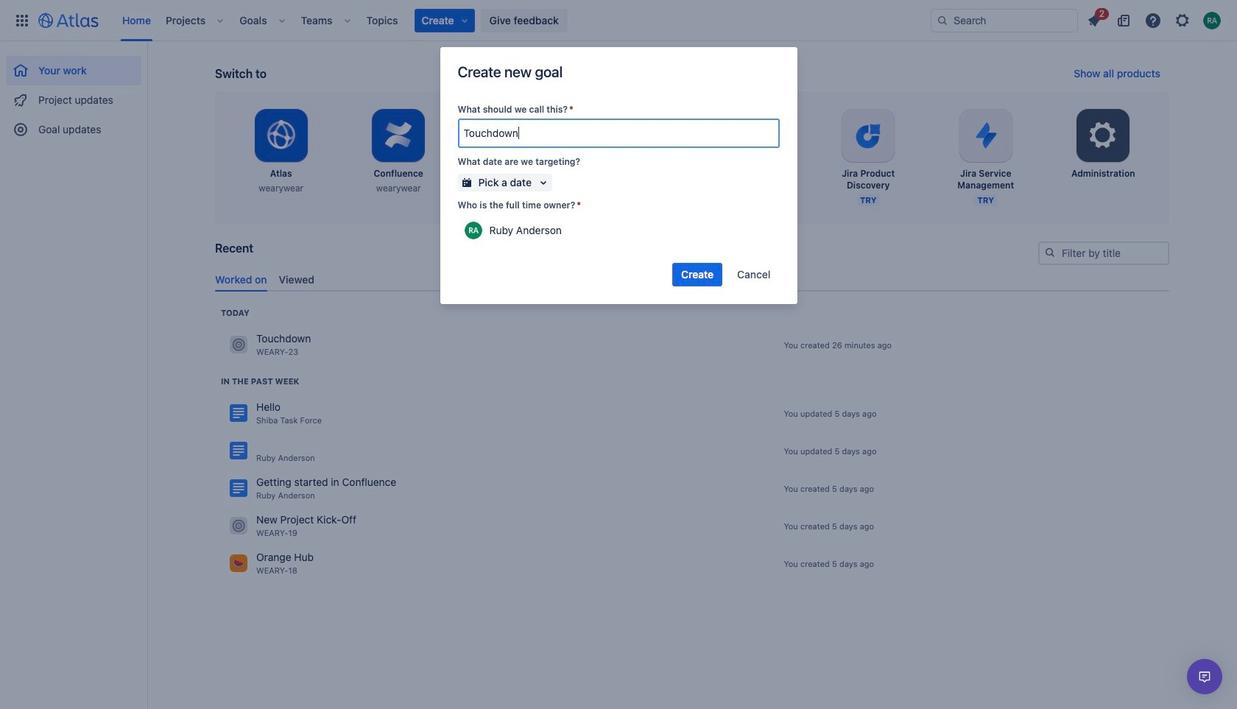 Task type: describe. For each thing, give the bounding box(es) containing it.
settings image
[[1086, 118, 1121, 153]]

help image
[[1144, 11, 1162, 29]]

confluence image
[[230, 480, 247, 497]]

open intercom messenger image
[[1196, 668, 1214, 686]]

search image
[[937, 14, 949, 26]]

1 heading from the top
[[221, 307, 250, 319]]

townsquare image
[[230, 336, 247, 354]]



Task type: vqa. For each thing, say whether or not it's contained in the screenshot.
banner
yes



Task type: locate. For each thing, give the bounding box(es) containing it.
confluence image down townsquare icon
[[230, 405, 247, 422]]

1 vertical spatial heading
[[221, 375, 299, 387]]

0 vertical spatial townsquare image
[[230, 517, 247, 535]]

1 vertical spatial confluence image
[[230, 442, 247, 460]]

top element
[[9, 0, 931, 41]]

townsquare image
[[230, 517, 247, 535], [230, 555, 247, 573]]

None field
[[459, 120, 778, 147]]

Search field
[[931, 8, 1078, 32]]

0 vertical spatial confluence image
[[230, 405, 247, 422]]

heading up townsquare icon
[[221, 307, 250, 319]]

heading
[[221, 307, 250, 319], [221, 375, 299, 387]]

Filter by title field
[[1040, 243, 1168, 264]]

0 vertical spatial heading
[[221, 307, 250, 319]]

1 vertical spatial townsquare image
[[230, 555, 247, 573]]

heading down townsquare icon
[[221, 375, 299, 387]]

confluence image
[[230, 405, 247, 422], [230, 442, 247, 460]]

2 townsquare image from the top
[[230, 555, 247, 573]]

confluence image up confluence image
[[230, 442, 247, 460]]

2 heading from the top
[[221, 375, 299, 387]]

search image
[[1044, 247, 1056, 259]]

None search field
[[931, 8, 1078, 32]]

2 confluence image from the top
[[230, 442, 247, 460]]

group
[[6, 41, 141, 149]]

banner
[[0, 0, 1237, 41]]

tab list
[[209, 267, 1175, 292]]

1 townsquare image from the top
[[230, 517, 247, 535]]

1 confluence image from the top
[[230, 405, 247, 422]]



